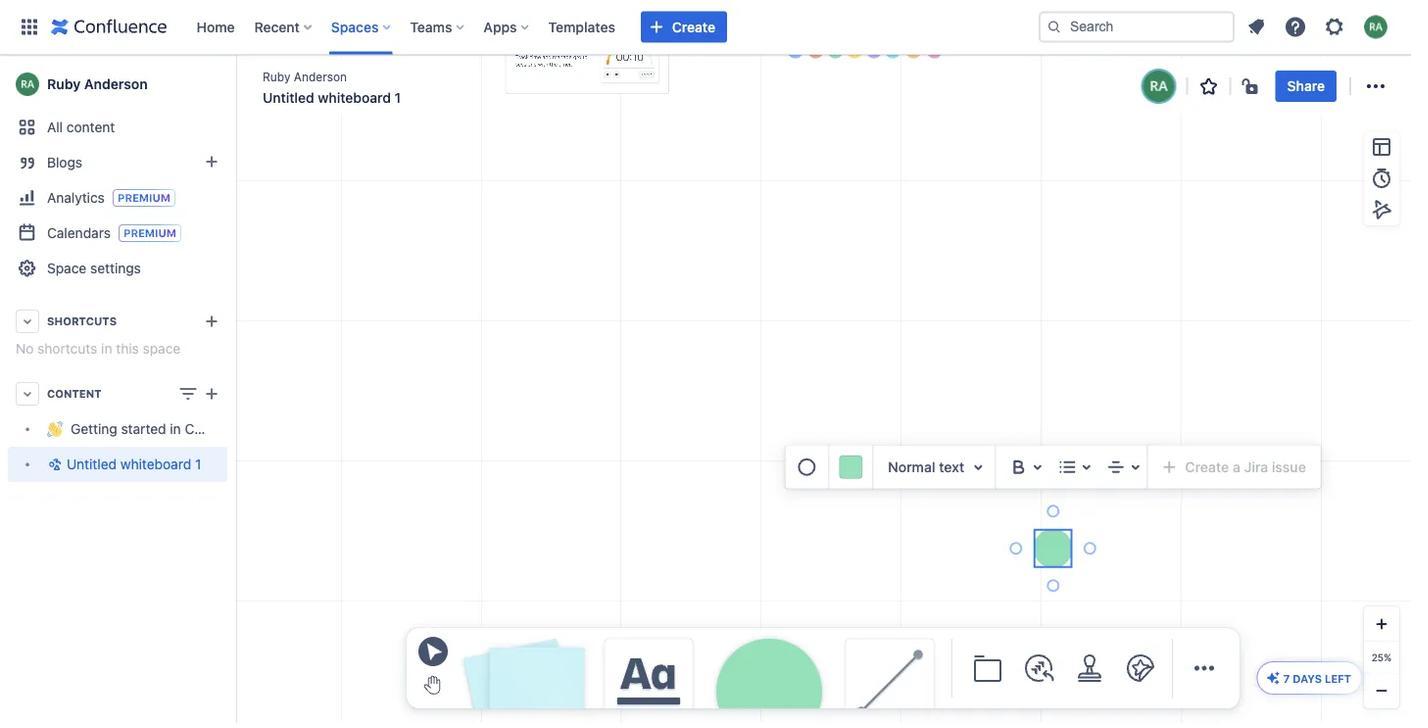 Task type: locate. For each thing, give the bounding box(es) containing it.
premium image
[[113, 189, 175, 207], [119, 225, 181, 242]]

content button
[[8, 377, 227, 412]]

in right started
[[170, 421, 181, 437]]

ruby for ruby anderson
[[47, 76, 81, 92]]

no shortcuts in this space
[[16, 341, 181, 357]]

7
[[1284, 673, 1291, 685]]

ruby anderson link down recent dropdown button
[[263, 68, 347, 85]]

whiteboard down the getting started in confluence
[[120, 456, 191, 473]]

in left this
[[101, 341, 112, 357]]

ruby right collapse sidebar "icon" on the top left of page
[[263, 70, 291, 83]]

getting
[[71, 421, 117, 437]]

analytics link
[[8, 180, 227, 216]]

left
[[1326, 673, 1352, 685]]

1 horizontal spatial untitled
[[263, 90, 314, 106]]

1 inside untitled whiteboard 1 link
[[195, 456, 201, 473]]

ruby inside the ruby anderson untitled whiteboard 1
[[263, 70, 291, 83]]

premium image down analytics link
[[119, 225, 181, 242]]

1 horizontal spatial ruby
[[263, 70, 291, 83]]

blogs link
[[8, 145, 227, 180]]

whiteboard down spaces at top left
[[318, 90, 391, 106]]

ruby anderson link up the all content link
[[8, 65, 227, 104]]

star image
[[1198, 75, 1221, 98]]

shortcuts
[[37, 341, 97, 357]]

untitled right collapse sidebar "icon" on the top left of page
[[263, 90, 314, 106]]

0 horizontal spatial ruby anderson link
[[8, 65, 227, 104]]

in
[[101, 341, 112, 357], [170, 421, 181, 437]]

1 vertical spatial in
[[170, 421, 181, 437]]

ruby
[[263, 70, 291, 83], [47, 76, 81, 92]]

1 vertical spatial premium image
[[119, 225, 181, 242]]

premium image up calendars link
[[113, 189, 175, 207]]

ruby anderson link
[[8, 65, 227, 104], [263, 68, 347, 85]]

0 horizontal spatial whiteboard
[[120, 456, 191, 473]]

0 vertical spatial premium image
[[113, 189, 175, 207]]

0 horizontal spatial untitled
[[67, 456, 117, 473]]

ruby anderson untitled whiteboard 1
[[263, 70, 401, 106]]

whiteboard inside the ruby anderson untitled whiteboard 1
[[318, 90, 391, 106]]

7 days left
[[1284, 673, 1352, 685]]

1 down spaces popup button
[[395, 90, 401, 106]]

0 horizontal spatial 1
[[195, 456, 201, 473]]

anderson inside the ruby anderson untitled whiteboard 1
[[294, 70, 347, 83]]

1 horizontal spatial 1
[[395, 90, 401, 106]]

anderson for ruby anderson
[[84, 76, 148, 92]]

0 horizontal spatial ruby
[[47, 76, 81, 92]]

whiteboard
[[318, 90, 391, 106], [120, 456, 191, 473]]

change view image
[[176, 382, 200, 406]]

0 horizontal spatial in
[[101, 341, 112, 357]]

1
[[395, 90, 401, 106], [195, 456, 201, 473]]

untitled whiteboard 1
[[67, 456, 201, 473]]

anderson inside space element
[[84, 76, 148, 92]]

0 vertical spatial in
[[101, 341, 112, 357]]

create button
[[641, 11, 728, 43]]

tree containing getting started in confluence
[[8, 412, 257, 482]]

confluence image
[[51, 15, 167, 39], [51, 15, 167, 39]]

templates link
[[543, 11, 622, 43]]

untitled
[[263, 90, 314, 106], [67, 456, 117, 473]]

premium image inside analytics link
[[113, 189, 175, 207]]

in inside tree
[[170, 421, 181, 437]]

0 horizontal spatial anderson
[[84, 76, 148, 92]]

teams
[[410, 19, 452, 35]]

premium image inside calendars link
[[119, 225, 181, 242]]

create content image
[[200, 382, 224, 406]]

content
[[47, 388, 102, 401]]

untitled down getting
[[67, 456, 117, 473]]

1 vertical spatial whiteboard
[[120, 456, 191, 473]]

anderson
[[294, 70, 347, 83], [84, 76, 148, 92]]

1 down confluence
[[195, 456, 201, 473]]

1 vertical spatial untitled
[[67, 456, 117, 473]]

premium icon image
[[1267, 671, 1282, 686]]

getting started in confluence
[[71, 421, 257, 437]]

ruby up all
[[47, 76, 81, 92]]

0 vertical spatial untitled
[[263, 90, 314, 106]]

anderson down spaces at top left
[[294, 70, 347, 83]]

calendars
[[47, 225, 111, 241]]

ruby inside space element
[[47, 76, 81, 92]]

analytics
[[47, 189, 105, 205]]

more actions image
[[1365, 75, 1388, 98]]

calendars link
[[8, 216, 227, 251]]

tree
[[8, 412, 257, 482]]

banner
[[0, 0, 1412, 55]]

collapse sidebar image
[[214, 65, 257, 104]]

all
[[47, 119, 63, 135]]

1 vertical spatial 1
[[195, 456, 201, 473]]

blogs
[[47, 154, 82, 171]]

0 vertical spatial whiteboard
[[318, 90, 391, 106]]

space
[[143, 341, 181, 357]]

0 vertical spatial 1
[[395, 90, 401, 106]]

add shortcut image
[[200, 310, 224, 333]]

1 horizontal spatial anderson
[[294, 70, 347, 83]]

1 horizontal spatial in
[[170, 421, 181, 437]]

tree inside space element
[[8, 412, 257, 482]]

1 horizontal spatial whiteboard
[[318, 90, 391, 106]]

home link
[[191, 11, 241, 43]]

whiteboard inside space element
[[120, 456, 191, 473]]

all content link
[[8, 110, 227, 145]]

anderson up the all content link
[[84, 76, 148, 92]]



Task type: describe. For each thing, give the bounding box(es) containing it.
recent
[[255, 19, 300, 35]]

ruby for ruby anderson untitled whiteboard 1
[[263, 70, 291, 83]]

spaces button
[[325, 11, 398, 43]]

search image
[[1047, 19, 1063, 35]]

untitled inside the ruby anderson untitled whiteboard 1
[[263, 90, 314, 106]]

your profile and preferences image
[[1365, 15, 1388, 39]]

global element
[[12, 0, 1035, 54]]

anderson for ruby anderson untitled whiteboard 1
[[294, 70, 347, 83]]

no restrictions image
[[1241, 75, 1265, 98]]

shortcuts
[[47, 315, 117, 328]]

home
[[197, 19, 235, 35]]

Search field
[[1039, 11, 1235, 43]]

1 inside the ruby anderson untitled whiteboard 1
[[395, 90, 401, 106]]

in for shortcuts
[[101, 341, 112, 357]]

share
[[1288, 78, 1326, 94]]

spaces
[[331, 19, 379, 35]]

7 days left button
[[1259, 663, 1362, 694]]

recent button
[[249, 11, 319, 43]]

in for started
[[170, 421, 181, 437]]

create
[[673, 19, 716, 35]]

settings icon image
[[1324, 15, 1347, 39]]

1 horizontal spatial ruby anderson link
[[263, 68, 347, 85]]

templates
[[549, 19, 616, 35]]

space
[[47, 260, 87, 277]]

all content
[[47, 119, 115, 135]]

space settings link
[[8, 251, 227, 286]]

days
[[1294, 673, 1323, 685]]

teams button
[[404, 11, 472, 43]]

started
[[121, 421, 166, 437]]

banner containing home
[[0, 0, 1412, 55]]

premium image for analytics
[[113, 189, 175, 207]]

getting started in confluence link
[[8, 412, 257, 447]]

help icon image
[[1284, 15, 1308, 39]]

no
[[16, 341, 34, 357]]

create a blog image
[[200, 150, 224, 174]]

untitled whiteboard 1 link
[[8, 447, 227, 482]]

space settings
[[47, 260, 141, 277]]

shortcuts button
[[8, 304, 227, 339]]

appswitcher icon image
[[18, 15, 41, 39]]

space element
[[0, 55, 257, 725]]

content
[[67, 119, 115, 135]]

notification icon image
[[1245, 15, 1269, 39]]

apps button
[[478, 11, 537, 43]]

ruby anderson image
[[1144, 71, 1175, 102]]

ruby anderson
[[47, 76, 148, 92]]

share button
[[1276, 71, 1337, 102]]

confluence
[[185, 421, 257, 437]]

this
[[116, 341, 139, 357]]

apps
[[484, 19, 517, 35]]

untitled inside space element
[[67, 456, 117, 473]]

settings
[[90, 260, 141, 277]]

premium image for calendars
[[119, 225, 181, 242]]



Task type: vqa. For each thing, say whether or not it's contained in the screenshot.
the in to the left
yes



